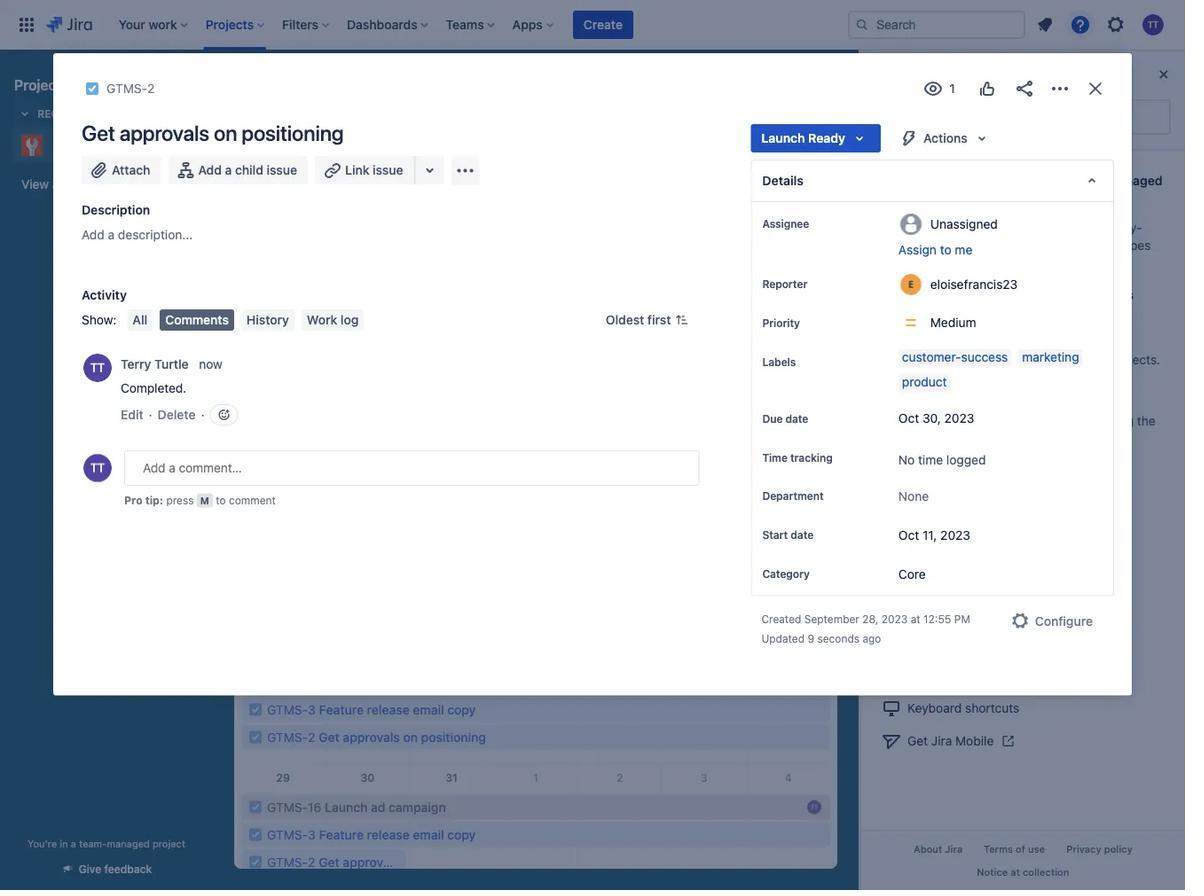 Task type: locate. For each thing, give the bounding box(es) containing it.
attach
[[112, 163, 150, 177]]

about
[[914, 845, 943, 856]]

1 release from the top
[[367, 703, 410, 718]]

gtms-2
[[106, 81, 155, 96]]

0 vertical spatial your
[[992, 385, 1019, 399]]

comments button
[[160, 310, 234, 331]]

29 link
[[269, 765, 297, 793]]

0 vertical spatial email
[[413, 703, 444, 718]]

0 horizontal spatial and
[[793, 337, 815, 351]]

column header up history
[[241, 240, 326, 273]]

attach button
[[82, 156, 161, 185]]

Add a comment… field
[[124, 451, 700, 486]]

1 vertical spatial gtms-2 get approvals on positioning
[[267, 856, 486, 870]]

a for add a description...
[[108, 228, 115, 242]]

to right "m"
[[216, 494, 226, 507]]

child
[[235, 163, 264, 177]]

calendar inside schedule a due date for your items by using the calendar in your business project.
[[883, 432, 932, 446]]

2 oct from the top
[[899, 528, 920, 543]]

1 schedule from the top
[[883, 385, 939, 399]]

a for add a child issue
[[225, 163, 232, 177]]

product
[[902, 375, 947, 390]]

1 vertical spatial copy
[[447, 828, 476, 843]]

17
[[920, 465, 933, 480]]

16 cell
[[326, 514, 410, 639]]

0 vertical spatial and
[[793, 337, 815, 351]]

work inside use jira work management for operations project
[[935, 288, 966, 303]]

31 link
[[438, 765, 466, 793]]

1 vertical spatial your
[[1023, 414, 1048, 429]]

privacy policy
[[1067, 845, 1133, 856]]

to for market
[[73, 138, 85, 153]]

1 row from the top
[[241, 240, 831, 273]]

positioning down 31 link
[[421, 856, 486, 870]]

and down management
[[997, 353, 1018, 367]]

use up manage in the top of the page
[[883, 335, 905, 350]]

0 vertical spatial oct
[[899, 411, 920, 426]]

edit
[[928, 221, 950, 235]]

1 vertical spatial project
[[931, 335, 971, 350]]

your down due
[[949, 432, 974, 446]]

18 cell
[[494, 514, 578, 639]]

0 vertical spatial schedule
[[883, 385, 939, 399]]

0 vertical spatial company-
[[1047, 173, 1108, 188]]

1 vertical spatial company-
[[1085, 221, 1143, 235]]

1 vertical spatial and
[[997, 353, 1018, 367]]

gtms-2 link
[[106, 78, 155, 99]]

company- up task
[[1085, 221, 1143, 235]]

types
[[1120, 238, 1151, 253]]

find
[[908, 500, 932, 515]]

to inside assign to me button
[[940, 243, 952, 257]]

16
[[308, 801, 321, 815]]

jira inside use jira work management for operations project
[[909, 288, 932, 303]]

use down are
[[883, 288, 906, 303]]

email up 31 link
[[413, 703, 444, 718]]

activity
[[82, 288, 127, 303]]

1 horizontal spatial calendar
[[1022, 385, 1074, 399]]

schedule up no
[[883, 414, 936, 429]]

1 vertical spatial oct
[[899, 528, 920, 543]]

get approvals on positioning inside dialog
[[82, 121, 344, 146]]

tab list
[[224, 103, 848, 135]]

gtms-2 get approvals on positioning down gtms-16 launch ad campaign at the bottom
[[267, 856, 486, 870]]

company- inside create, edit the workflow used in a company- managed project, or modify the way task types are handled.
[[1085, 221, 1143, 235]]

copy down 31 link
[[447, 828, 476, 843]]

now
[[199, 357, 223, 371]]

issue right child
[[267, 163, 297, 177]]

0 vertical spatial 2023
[[945, 411, 975, 426]]

actions
[[924, 131, 968, 146]]

product and marketing kickoff meeting link
[[664, 331, 971, 358]]

use
[[883, 288, 906, 303], [883, 335, 905, 350]]

me
[[955, 243, 973, 257]]

0 horizontal spatial ad
[[371, 801, 386, 815]]

2 up 16
[[308, 730, 315, 745]]

show:
[[82, 313, 117, 327]]

2 horizontal spatial managed
[[1108, 173, 1163, 188]]

copy link to comment image
[[226, 356, 240, 370]]

link web pages and more image
[[419, 160, 441, 181]]

date inside schedule a due date for your items by using the calendar in your business project.
[[975, 414, 1000, 429]]

eloisefrancis23 image
[[440, 155, 469, 184]]

managed up types
[[1108, 173, 1163, 188]]

row
[[241, 240, 831, 273], [241, 273, 971, 394], [241, 639, 831, 764], [241, 764, 831, 889]]

campaign
[[729, 550, 786, 565], [389, 801, 446, 815]]

to up projects?
[[913, 173, 925, 188]]

completed.
[[121, 381, 186, 396]]

approvals
[[119, 121, 209, 146], [599, 457, 656, 472], [343, 730, 400, 745], [343, 856, 400, 870]]

launch ad campaign button
[[581, 545, 831, 570]]

positioning left time
[[677, 457, 742, 472]]

show
[[885, 465, 917, 480]]

0 vertical spatial get approvals on positioning
[[82, 121, 344, 146]]

0 vertical spatial copy
[[447, 703, 476, 718]]

0 horizontal spatial your
[[949, 432, 974, 446]]

project up give feedback button
[[153, 839, 185, 850]]

for for date
[[1004, 414, 1019, 429]]

2 vertical spatial 2023
[[882, 614, 908, 626]]

menu bar containing all
[[124, 310, 368, 331]]

0 vertical spatial feature
[[319, 703, 364, 718]]

get
[[82, 121, 115, 146], [574, 457, 595, 472], [319, 730, 340, 745], [908, 734, 928, 748], [319, 856, 340, 870]]

project up 'kickoff'
[[883, 306, 925, 320]]

0 vertical spatial launch
[[762, 131, 805, 146]]

primary element
[[11, 0, 848, 50]]

2 vertical spatial project
[[153, 839, 185, 850]]

column header up newest first image
[[662, 240, 746, 273]]

privacy policy link
[[1056, 839, 1144, 862]]

1 vertical spatial gtms-3 feature release email copy
[[267, 828, 476, 843]]

using
[[1103, 414, 1134, 429]]

positioning up "search calendar" text field on the left top
[[242, 121, 344, 146]]

jira down "handled."
[[909, 288, 932, 303]]

configure link
[[1000, 607, 1104, 636]]

1 vertical spatial launch
[[665, 550, 708, 565]]

column header
[[241, 240, 326, 273], [326, 240, 410, 273], [410, 240, 494, 273], [494, 240, 578, 273], [578, 240, 662, 273], [662, 240, 746, 273]]

show 17 more articles
[[885, 465, 1013, 480]]

a left child
[[225, 163, 232, 177]]

use inside use the project management template to manage short-term and delivery-based projects.
[[883, 335, 905, 350]]

oct left 30,
[[899, 411, 920, 426]]

meeting
[[924, 337, 971, 351]]

due
[[950, 414, 971, 429]]

assign to me
[[899, 243, 973, 257]]

grid
[[241, 240, 971, 891]]

category
[[763, 568, 810, 581]]

1 horizontal spatial issue
[[373, 163, 403, 177]]

0 horizontal spatial calendar
[[883, 432, 932, 446]]

jira for use jira work management for operations project
[[909, 288, 932, 303]]

0 vertical spatial gtms-3 feature release email copy
[[267, 703, 476, 718]]

market
[[88, 138, 129, 153]]

28,
[[863, 614, 879, 626]]

2023 for oct 30, 2023
[[945, 411, 975, 426]]

at down terms of use link at bottom right
[[1011, 867, 1021, 878]]

link
[[345, 163, 370, 177]]

0 vertical spatial 3
[[308, 703, 316, 718]]

28 link
[[775, 639, 803, 668]]

2 gtms-3 feature release email copy from the top
[[267, 828, 476, 843]]

to right go
[[73, 138, 85, 153]]

how
[[883, 173, 910, 188]]

a left due
[[940, 414, 946, 429]]

customer-
[[902, 350, 962, 365]]

0 vertical spatial at
[[911, 614, 921, 626]]

priority pin to top. only you can see pinned fields. image
[[804, 316, 818, 330]]

1 vertical spatial schedule
[[883, 414, 936, 429]]

to up based
[[1106, 335, 1118, 350]]

0 vertical spatial use
[[883, 288, 906, 303]]

a inside button
[[225, 163, 232, 177]]

and up labels pin to top. only you can see pinned fields. image
[[793, 337, 815, 351]]

1 oct from the top
[[899, 411, 920, 426]]

and
[[793, 337, 815, 351], [997, 353, 1018, 367]]

edit button
[[121, 406, 143, 424]]

product
[[743, 337, 790, 351]]

get inside dialog
[[82, 121, 115, 146]]

ask our community forum
[[908, 600, 1055, 615]]

managed inside the how to create workflows in company-managed projects?
[[1108, 173, 1163, 188]]

add inside button
[[198, 163, 222, 177]]

delete
[[158, 408, 196, 422]]

for left the operations
[[1050, 288, 1067, 303]]

add
[[198, 163, 222, 177], [82, 228, 105, 242]]

date right start
[[791, 529, 814, 542]]

feature down gtms-16 launch ad campaign at the bottom
[[319, 828, 364, 843]]

your down "success"
[[992, 385, 1019, 399]]

modify
[[1002, 238, 1041, 253]]

marketing link
[[1019, 350, 1083, 367]]

gtms-3 feature release email copy up the 30
[[267, 703, 476, 718]]

newest first image
[[675, 313, 689, 327]]

0 horizontal spatial issue
[[267, 163, 297, 177]]

1 column header from the left
[[241, 240, 326, 273]]

documentation
[[1010, 533, 1096, 547]]

0 horizontal spatial for
[[1004, 414, 1019, 429]]

1 horizontal spatial project
[[883, 306, 925, 320]]

0 vertical spatial gtms-2 get approvals on positioning
[[267, 730, 486, 745]]

0 horizontal spatial managed
[[107, 839, 150, 850]]

1 horizontal spatial get approvals on positioning
[[574, 457, 742, 472]]

column header up oldest
[[578, 240, 662, 273]]

campaign down start
[[729, 550, 786, 565]]

at inside "link"
[[1011, 867, 1021, 878]]

add left child
[[198, 163, 222, 177]]

schedule down manage in the top of the page
[[883, 385, 939, 399]]

1 horizontal spatial campaign
[[729, 550, 786, 565]]

your up project.
[[1023, 414, 1048, 429]]

launch inside dropdown button
[[762, 131, 805, 146]]

release down gtms-16 launch ad campaign at the bottom
[[367, 828, 410, 843]]

2 row from the top
[[241, 273, 971, 394]]

2 inside get approvals on positioning dialog
[[147, 81, 155, 96]]

recent
[[37, 107, 80, 120]]

managed down create,
[[883, 238, 936, 253]]

feature up the 30
[[319, 703, 364, 718]]

0 vertical spatial ad
[[711, 550, 725, 565]]

date for due date
[[786, 413, 809, 425]]

university
[[1025, 567, 1083, 581]]

more
[[936, 465, 967, 480]]

2023 right 11,
[[941, 528, 971, 543]]

1 vertical spatial managed
[[883, 238, 936, 253]]

column header up 4 cell
[[494, 240, 578, 273]]

to inside the go to market sample link
[[73, 138, 85, 153]]

m
[[200, 495, 209, 507]]

to inside the how to create workflows in company-managed projects?
[[913, 173, 925, 188]]

2 horizontal spatial launch
[[762, 131, 805, 146]]

column header up webinar
[[326, 240, 410, 273]]

actions image
[[1050, 78, 1071, 99]]

date for start date
[[791, 529, 814, 542]]

0 vertical spatial calendar
[[1022, 385, 1074, 399]]

kickoff
[[880, 337, 920, 351]]

2 up sample
[[147, 81, 155, 96]]

add for add a description...
[[82, 228, 105, 242]]

2 horizontal spatial project
[[931, 335, 971, 350]]

schedule inside schedule a due date for your items by using the calendar in your business project.
[[883, 414, 936, 429]]

at inside created september 28, 2023 at 12:55 pm updated 9 seconds ago
[[911, 614, 921, 626]]

jira right "about"
[[945, 845, 963, 856]]

row containing gtms-11
[[241, 273, 971, 394]]

create banner
[[0, 0, 1186, 50]]

0 vertical spatial campaign
[[729, 550, 786, 565]]

2 link
[[606, 765, 634, 793]]

1 vertical spatial get approvals on positioning
[[574, 457, 742, 472]]

1
[[533, 773, 539, 785]]

0 horizontal spatial get approvals on positioning
[[82, 121, 344, 146]]

1 vertical spatial release
[[367, 828, 410, 843]]

keyboard shortcuts link
[[876, 692, 1171, 725]]

updated
[[762, 633, 805, 645]]

term
[[967, 353, 994, 367]]

1 horizontal spatial managed
[[883, 238, 936, 253]]

3 row from the top
[[241, 639, 831, 764]]

menu bar inside get approvals on positioning dialog
[[124, 310, 368, 331]]

0 horizontal spatial add
[[82, 228, 105, 242]]

calendar up no
[[883, 432, 932, 446]]

items up project.
[[1051, 414, 1083, 429]]

get jira mobile
[[908, 734, 994, 748]]

in up documentation
[[1051, 500, 1061, 515]]

2 copy from the top
[[447, 828, 476, 843]]

release up the 30
[[367, 703, 410, 718]]

oct for oct 30, 2023
[[899, 411, 920, 426]]

0 vertical spatial for
[[1050, 288, 1067, 303]]

in inside create, edit the workflow used in a company- managed project, or modify the way task types are handled.
[[1061, 221, 1071, 235]]

september
[[805, 614, 860, 626]]

campaign down 31
[[389, 801, 446, 815]]

get approvals on positioning row
[[241, 394, 831, 514]]

1 horizontal spatial your
[[992, 385, 1019, 399]]

about jira button
[[903, 839, 974, 862]]

0 vertical spatial managed
[[1108, 173, 1163, 188]]

menu bar
[[124, 310, 368, 331]]

2 vertical spatial 3
[[308, 828, 316, 843]]

collapse recent projects image
[[14, 103, 35, 124]]

gtms-2 get approvals on positioning up the 30
[[267, 730, 486, 745]]

date
[[786, 413, 809, 425], [975, 414, 1000, 429], [791, 529, 814, 542]]

launch inside button
[[665, 550, 708, 565]]

1 vertical spatial add
[[82, 228, 105, 242]]

add a child issue
[[198, 163, 297, 177]]

items inside schedule a due date for your items by using the calendar in your business project.
[[1051, 414, 1083, 429]]

a
[[225, 163, 232, 177], [1075, 221, 1081, 235], [108, 228, 115, 242], [940, 414, 946, 429], [71, 839, 76, 850]]

2 column header from the left
[[326, 240, 410, 273]]

0 horizontal spatial at
[[911, 614, 921, 626]]

managed inside create, edit the workflow used in a company- managed project, or modify the way task types are handled.
[[883, 238, 936, 253]]

to left me
[[940, 243, 952, 257]]

tab list containing summary
[[224, 103, 848, 135]]

1 horizontal spatial add
[[198, 163, 222, 177]]

the inside schedule a due date for your items by using the calendar in your business project.
[[1138, 414, 1156, 429]]

2 horizontal spatial your
[[1023, 414, 1048, 429]]

2 schedule from the top
[[883, 414, 936, 429]]

1 vertical spatial calendar
[[883, 432, 932, 446]]

jira image
[[46, 14, 92, 35], [46, 14, 92, 35]]

in down oct 30, 2023
[[936, 432, 946, 446]]

a up "way"
[[1075, 221, 1081, 235]]

team-
[[79, 839, 107, 850]]

for inside schedule a due date for your items by using the calendar in your business project.
[[1004, 414, 1019, 429]]

tracking
[[791, 452, 833, 464]]

managed up the feedback
[[107, 839, 150, 850]]

go
[[53, 138, 70, 153]]

business
[[978, 432, 1028, 446]]

1 vertical spatial work
[[307, 313, 337, 327]]

company- inside the how to create workflows in company-managed projects?
[[1047, 173, 1108, 188]]

labels pin to top. only you can see pinned fields. image
[[800, 355, 814, 369]]

a inside schedule a due date for your items by using the calendar in your business project.
[[940, 414, 946, 429]]

at left 12:55
[[911, 614, 921, 626]]

1 horizontal spatial at
[[1011, 867, 1021, 878]]

2023 right 30,
[[945, 411, 975, 426]]

for up business
[[1004, 414, 1019, 429]]

copy up 31 link
[[447, 703, 476, 718]]

4 cell
[[494, 273, 578, 394]]

the right using
[[1138, 414, 1156, 429]]

1 vertical spatial 2023
[[941, 528, 971, 543]]

0 horizontal spatial launch
[[325, 801, 368, 815]]

search image
[[855, 18, 870, 32]]

help
[[1008, 66, 1039, 83]]

for inside use jira work management for operations project
[[1050, 288, 1067, 303]]

0 vertical spatial work
[[935, 288, 966, 303]]

way
[[1066, 238, 1089, 253]]

project up customer-success
[[931, 335, 971, 350]]

0 vertical spatial release
[[367, 703, 410, 718]]

work log
[[307, 313, 359, 327]]

1 vertical spatial campaign
[[389, 801, 446, 815]]

used
[[1030, 221, 1058, 235]]

1 horizontal spatial and
[[997, 353, 1018, 367]]

ask our community forum link
[[876, 591, 1171, 625]]

1 vertical spatial use
[[883, 335, 905, 350]]

1 horizontal spatial launch
[[665, 550, 708, 565]]

in up "way"
[[1061, 221, 1071, 235]]

1 vertical spatial for
[[1004, 414, 1019, 429]]

1 horizontal spatial work
[[935, 288, 966, 303]]

use inside use jira work management for operations project
[[883, 288, 906, 303]]

oct for oct 11, 2023
[[899, 528, 920, 543]]

approvals inside dialog
[[119, 121, 209, 146]]

approvals inside button
[[599, 457, 656, 472]]

in right workflows
[[1034, 173, 1044, 188]]

0 vertical spatial items
[[942, 385, 975, 399]]

close image
[[1154, 64, 1175, 85]]

1 horizontal spatial for
[[1050, 288, 1067, 303]]

a down description
[[108, 228, 115, 242]]

0 horizontal spatial campaign
[[389, 801, 446, 815]]

jira inside button
[[945, 845, 963, 856]]

time
[[918, 453, 943, 468]]

1 copy from the top
[[447, 703, 476, 718]]

email down 31 link
[[413, 828, 444, 843]]

2 use from the top
[[883, 335, 905, 350]]

gtms- inside get approvals on positioning dialog
[[106, 81, 147, 96]]

company- up "used"
[[1047, 173, 1108, 188]]

issue right link
[[373, 163, 403, 177]]

column header up 3 cell at the top left of the page
[[410, 240, 494, 273]]

project inside use the project management template to manage short-term and delivery-based projects.
[[931, 335, 971, 350]]

oct left 11,
[[899, 528, 920, 543]]

launch for launch ready
[[762, 131, 805, 146]]

1 vertical spatial email
[[413, 828, 444, 843]]

0 vertical spatial project
[[883, 306, 925, 320]]

1 vertical spatial at
[[1011, 867, 1021, 878]]

share image
[[1014, 78, 1036, 99]]

1 horizontal spatial items
[[1051, 414, 1083, 429]]

add reaction image
[[217, 408, 231, 422]]

3 cell
[[410, 273, 494, 394]]

use for use jira work management for operations project
[[883, 288, 906, 303]]

0 vertical spatial add
[[198, 163, 222, 177]]

1 issue from the left
[[267, 163, 297, 177]]

positioning inside dialog
[[242, 121, 344, 146]]

projects.
[[1111, 353, 1161, 367]]

1 horizontal spatial ad
[[711, 550, 725, 565]]

2 right 1 link
[[617, 773, 624, 785]]

jira left mobile
[[932, 734, 952, 748]]

1 vertical spatial feature
[[319, 828, 364, 843]]

0 horizontal spatial items
[[942, 385, 975, 399]]

operations
[[1070, 288, 1134, 303]]

go to market sample link
[[14, 128, 192, 163]]

calendar down delivery-
[[1022, 385, 1074, 399]]

to for me
[[940, 243, 952, 257]]

0 horizontal spatial work
[[307, 313, 337, 327]]

1 vertical spatial items
[[1051, 414, 1083, 429]]

campaign inside row
[[389, 801, 446, 815]]

gtms-3 feature release email copy down gtms-16 launch ad campaign at the bottom
[[267, 828, 476, 843]]

date left due date pin to top. only you can see pinned fields. icon
[[786, 413, 809, 425]]

view all projects link
[[14, 169, 199, 201]]

2023 right 28,
[[882, 614, 908, 626]]

date up business
[[975, 414, 1000, 429]]

add down description
[[82, 228, 105, 242]]

oct 30, 2023
[[899, 411, 975, 426]]

the up customer-
[[909, 335, 927, 350]]

1 use from the top
[[883, 288, 906, 303]]

to inside use the project management template to manage short-term and delivery-based projects.
[[1106, 335, 1118, 350]]

launch for launch ad campaign
[[665, 550, 708, 565]]

2023
[[945, 411, 975, 426], [941, 528, 971, 543], [882, 614, 908, 626]]

items up due
[[942, 385, 975, 399]]

positioning up 31 link
[[421, 730, 486, 745]]

webinar
[[354, 309, 400, 324]]

management
[[969, 288, 1047, 303]]

30 link
[[353, 765, 382, 793]]

4 row from the top
[[241, 764, 831, 889]]



Task type: describe. For each thing, give the bounding box(es) containing it.
details element
[[751, 160, 1115, 202]]

the inside use the project management template to manage short-term and delivery-based projects.
[[909, 335, 927, 350]]

show 17 more articles button
[[876, 462, 1022, 484]]

the up project,
[[953, 221, 972, 235]]

4
[[785, 773, 792, 785]]

row containing gtms-16
[[241, 764, 831, 889]]

terry turtle
[[121, 357, 189, 371]]

articles
[[970, 465, 1013, 480]]

1 vertical spatial ad
[[371, 801, 386, 815]]

launch ad campaign row
[[241, 514, 831, 639]]

work log button
[[302, 310, 364, 331]]

to for create
[[913, 173, 925, 188]]

a inside create, edit the workflow used in a company- managed project, or modify the way task types are handled.
[[1075, 221, 1081, 235]]

on inside dialog
[[214, 121, 237, 146]]

all
[[52, 177, 65, 192]]

2023 for oct 11, 2023
[[941, 528, 971, 543]]

terms of use
[[984, 845, 1046, 856]]

all button
[[127, 310, 153, 331]]

reports
[[733, 111, 779, 126]]

due date pin to top. only you can see pinned fields. image
[[812, 412, 826, 426]]

on inside button
[[659, 457, 674, 472]]

seconds
[[818, 633, 860, 645]]

assignee
[[763, 217, 810, 230]]

positioning inside button
[[677, 457, 742, 472]]

profile image of terry turtle image
[[83, 454, 112, 483]]

schedule a due date for your items by using the calendar in your business project.
[[883, 414, 1156, 446]]

gtms-11 host webinar
[[267, 309, 400, 324]]

create
[[928, 173, 966, 188]]

customer-success
[[902, 350, 1008, 365]]

what's
[[958, 500, 995, 515]]

2 down 16
[[308, 856, 315, 870]]

give
[[79, 864, 101, 876]]

customer-success link
[[899, 350, 1012, 367]]

a left team-
[[71, 839, 76, 850]]

schedule for schedule items in your calendar
[[883, 385, 939, 399]]

2 issue from the left
[[373, 163, 403, 177]]

create,
[[883, 221, 925, 235]]

2 feature from the top
[[319, 828, 364, 843]]

create
[[584, 17, 623, 32]]

created september 28, 2023 at 12:55 pm updated 9 seconds ago
[[762, 614, 971, 645]]

use for use the project management template to manage short-term and delivery-based projects.
[[883, 335, 905, 350]]

1 email from the top
[[413, 703, 444, 718]]

1 gtms-2 get approvals on positioning from the top
[[267, 730, 486, 745]]

2 vertical spatial launch
[[325, 801, 368, 815]]

ad inside launch ad campaign button
[[711, 550, 725, 565]]

about jira
[[914, 845, 963, 856]]

in inside the how to create workflows in company-managed projects?
[[1034, 173, 1044, 188]]

20 cell
[[662, 514, 746, 639]]

2023 inside created september 28, 2023 at 12:55 pm updated 9 seconds ago
[[882, 614, 908, 626]]

privacy
[[1067, 845, 1102, 856]]

comment
[[229, 494, 276, 507]]

description
[[82, 203, 150, 217]]

schedule for schedule a due date for your items by using the calendar in your business project.
[[883, 414, 936, 429]]

learn
[[908, 567, 940, 581]]

Search field
[[848, 11, 1026, 39]]

project,
[[939, 238, 983, 253]]

2 email from the top
[[413, 828, 444, 843]]

3 column header from the left
[[410, 240, 494, 273]]

our
[[932, 600, 951, 615]]

tip:
[[145, 494, 163, 507]]

keyboard shortcuts
[[908, 701, 1020, 716]]

use jira work management for operations project
[[883, 288, 1134, 320]]

summary link
[[234, 103, 297, 135]]

find out what's changed in jira
[[908, 500, 1086, 515]]

get approvals on positioning dialog
[[53, 53, 1132, 696]]

pm
[[955, 614, 971, 626]]

2 vertical spatial your
[[949, 432, 974, 446]]

policy
[[1105, 845, 1133, 856]]

ready
[[809, 131, 846, 146]]

21
[[783, 522, 795, 535]]

Search help articles field
[[902, 101, 1163, 133]]

and inside button
[[793, 337, 815, 351]]

ago
[[863, 633, 882, 645]]

start date
[[763, 529, 814, 542]]

find out what's changed in jira link
[[876, 491, 1171, 524]]

campaign inside launch ad campaign button
[[729, 550, 786, 565]]

in right the you're
[[60, 839, 68, 850]]

grid containing gtms-11
[[241, 240, 971, 891]]

4 link
[[775, 765, 803, 793]]

Search calendar text field
[[236, 157, 371, 182]]

get inside button
[[574, 457, 595, 472]]

task image
[[85, 82, 99, 96]]

get approvals on positioning inside button
[[574, 457, 742, 472]]

jira for about jira
[[945, 845, 963, 856]]

5 column header from the left
[[578, 240, 662, 273]]

2 vertical spatial managed
[[107, 839, 150, 850]]

view all projects
[[21, 177, 115, 192]]

shortcuts
[[966, 701, 1020, 716]]

a for schedule a due date for your items by using the calendar in your business project.
[[940, 414, 946, 429]]

by
[[1086, 414, 1100, 429]]

add for add a child issue
[[198, 163, 222, 177]]

use
[[1029, 845, 1046, 856]]

learn with atlassian university
[[908, 567, 1086, 581]]

jira up documentation
[[1065, 500, 1086, 515]]

board
[[315, 111, 350, 126]]

in down term at the top right of the page
[[978, 385, 989, 399]]

add app image
[[455, 160, 476, 181]]

project inside use jira work management for operations project
[[883, 306, 925, 320]]

medium
[[931, 315, 977, 330]]

product and marketing kickoff meeting
[[743, 337, 971, 351]]

2 gtms-2 get approvals on positioning from the top
[[267, 856, 486, 870]]

copy link to issue image
[[151, 81, 165, 95]]

11
[[308, 309, 319, 324]]

feedback
[[104, 864, 152, 876]]

6 column header from the left
[[662, 240, 746, 273]]

terry
[[121, 357, 151, 371]]

overdue image
[[789, 310, 803, 324]]

add people image
[[479, 159, 501, 180]]

reporter
[[763, 278, 808, 290]]

add a child issue button
[[168, 156, 308, 185]]

view
[[21, 177, 49, 192]]

schedule items in your calendar
[[883, 385, 1074, 399]]

row containing gtms-3
[[241, 639, 831, 764]]

31
[[446, 773, 458, 785]]

mobile
[[956, 734, 994, 748]]

for for management
[[1050, 288, 1067, 303]]

close image
[[1085, 78, 1107, 99]]

1 feature from the top
[[319, 703, 364, 718]]

2 release from the top
[[367, 828, 410, 843]]

9
[[808, 633, 815, 645]]

1 link
[[522, 765, 550, 793]]

are
[[883, 256, 901, 271]]

eloisefrancis23
[[931, 277, 1018, 292]]

task
[[1092, 238, 1116, 253]]

7 link
[[775, 273, 803, 302]]

in inside schedule a due date for your items by using the calendar in your business project.
[[936, 432, 946, 446]]

of
[[1016, 845, 1026, 856]]

details
[[763, 173, 804, 188]]

vote options: no one has voted for this issue yet. image
[[977, 78, 998, 99]]

link issue button
[[315, 156, 416, 185]]

product and marketing kickoff meeting button
[[665, 332, 971, 357]]

with
[[943, 567, 967, 581]]

0 horizontal spatial project
[[153, 839, 185, 850]]

projects?
[[883, 191, 939, 206]]

use the project management template to manage short-term and delivery-based projects.
[[883, 335, 1161, 367]]

projects
[[68, 177, 115, 192]]

4 column header from the left
[[494, 240, 578, 273]]

oldest first button
[[595, 310, 700, 331]]

jira for get jira mobile
[[932, 734, 952, 748]]

1 gtms-3 feature release email copy from the top
[[267, 703, 476, 718]]

history
[[247, 313, 289, 327]]

reports link
[[729, 103, 782, 135]]

launch ready
[[762, 131, 846, 146]]

and inside use the project management template to manage short-term and delivery-based projects.
[[997, 353, 1018, 367]]

work inside button
[[307, 313, 337, 327]]

terry turtle image
[[417, 155, 445, 184]]

give feedback
[[79, 864, 152, 876]]

the down "used"
[[1044, 238, 1063, 253]]

pro
[[124, 494, 143, 507]]

1 vertical spatial 3
[[701, 773, 708, 785]]

no time logged
[[899, 453, 986, 468]]

browse
[[908, 533, 950, 547]]



Task type: vqa. For each thing, say whether or not it's contained in the screenshot.
1st copy from the bottom
yes



